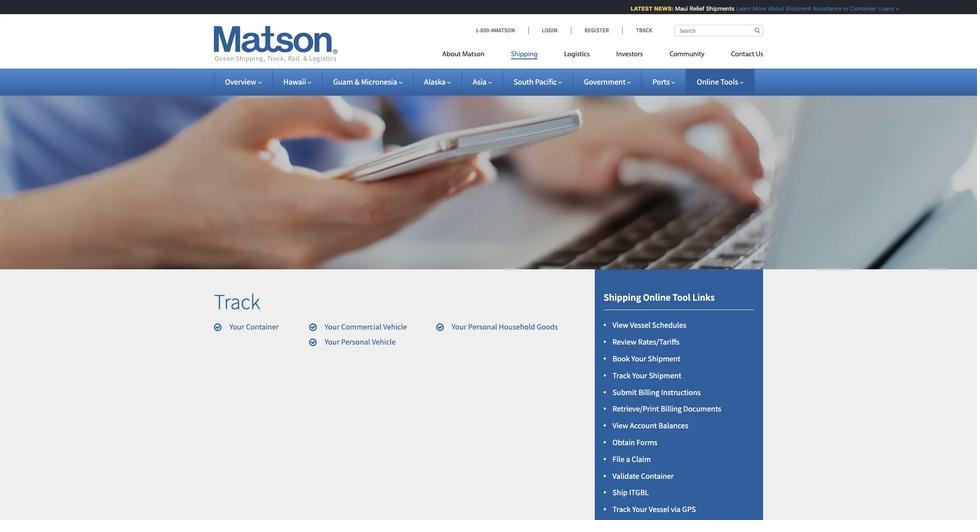 Task type: vqa. For each thing, say whether or not it's contained in the screenshot.
feet to the left
no



Task type: describe. For each thing, give the bounding box(es) containing it.
1 vertical spatial vessel
[[649, 504, 670, 514]]

2 horizontal spatial container
[[846, 5, 872, 12]]

your commercial vehicle link
[[325, 321, 407, 332]]

rates/tariffs
[[638, 337, 680, 347]]

0 vertical spatial online
[[697, 77, 719, 87]]

your commercial vehicle
[[325, 321, 407, 332]]

us
[[756, 51, 763, 58]]

container for validate container
[[641, 471, 674, 481]]

tools
[[721, 77, 738, 87]]

about inside top menu navigation
[[442, 51, 461, 58]]

track up your container link
[[214, 288, 260, 315]]

learn
[[732, 5, 747, 12]]

shipment for book your shipment
[[648, 354, 681, 364]]

register
[[585, 27, 609, 34]]

search image
[[755, 27, 760, 33]]

800-
[[480, 27, 491, 34]]

track link
[[622, 27, 653, 34]]

1-
[[476, 27, 480, 34]]

retrieve/print billing documents
[[613, 404, 722, 414]]

view vessel schedules
[[613, 320, 687, 330]]

your container
[[229, 321, 279, 332]]

view vessel schedules link
[[613, 320, 687, 330]]

itgbl
[[629, 487, 649, 498]]

ship
[[613, 487, 628, 498]]

hawaii link
[[283, 77, 312, 87]]

learn more about shipment assistance or container loans > link
[[732, 5, 895, 12]]

online tools link
[[697, 77, 744, 87]]

0 vertical spatial vessel
[[630, 320, 651, 330]]

government
[[584, 77, 626, 87]]

gps
[[682, 504, 696, 514]]

retrieve/print billing documents link
[[613, 404, 722, 414]]

track your vessel via gps link
[[613, 504, 696, 514]]

validate
[[613, 471, 640, 481]]

track your vessel via gps
[[613, 504, 696, 514]]

assistance
[[808, 5, 837, 12]]

a
[[626, 454, 630, 464]]

documents
[[683, 404, 722, 414]]

contact
[[731, 51, 755, 58]]

vehicle for your commercial vehicle
[[383, 321, 407, 332]]

hawaii
[[283, 77, 306, 87]]

pacific
[[535, 77, 557, 87]]

maui
[[671, 5, 683, 12]]

file a claim
[[613, 454, 651, 464]]

review rates/tariffs
[[613, 337, 680, 347]]

your personal household goods
[[452, 321, 558, 332]]

shipping for shipping
[[511, 51, 538, 58]]

view account balances link
[[613, 421, 689, 431]]

>
[[891, 5, 895, 12]]

book
[[613, 354, 630, 364]]

community link
[[656, 47, 718, 65]]

register link
[[571, 27, 622, 34]]

south pacific
[[514, 77, 557, 87]]

track for track your vessel via gps
[[613, 504, 631, 514]]

claim
[[632, 454, 651, 464]]

relief
[[685, 5, 700, 12]]

retrieve/print
[[613, 404, 659, 414]]

4matson
[[491, 27, 515, 34]]

view for view vessel schedules
[[613, 320, 629, 330]]

container for your container
[[246, 321, 279, 332]]

about matson
[[442, 51, 485, 58]]

obtain forms link
[[613, 437, 658, 447]]

investors link
[[603, 47, 656, 65]]

obtain forms
[[613, 437, 658, 447]]

view for view account balances
[[613, 421, 629, 431]]

review rates/tariffs link
[[613, 337, 680, 347]]

alaska
[[424, 77, 446, 87]]

&
[[355, 77, 360, 87]]

instructions
[[661, 387, 701, 397]]

online inside 'section'
[[643, 291, 671, 303]]

personal for vehicle
[[341, 337, 370, 347]]



Task type: locate. For each thing, give the bounding box(es) containing it.
1 horizontal spatial billing
[[661, 404, 682, 414]]

shipment down "rates/tariffs"
[[648, 354, 681, 364]]

0 vertical spatial about
[[763, 5, 780, 12]]

vehicle for your personal vehicle
[[372, 337, 396, 347]]

view up review
[[613, 320, 629, 330]]

guam
[[333, 77, 353, 87]]

via
[[671, 504, 681, 514]]

track for track your shipment
[[613, 370, 631, 380]]

billing down track your shipment link
[[639, 387, 660, 397]]

household
[[499, 321, 535, 332]]

about right more
[[763, 5, 780, 12]]

micronesia
[[361, 77, 397, 87]]

billing up balances
[[661, 404, 682, 414]]

contact us
[[731, 51, 763, 58]]

0 vertical spatial container
[[846, 5, 872, 12]]

shipping up view vessel schedules link
[[604, 291, 641, 303]]

view up obtain
[[613, 421, 629, 431]]

ports
[[653, 77, 670, 87]]

file
[[613, 454, 625, 464]]

1 vertical spatial shipment
[[648, 354, 681, 364]]

submit billing instructions
[[613, 387, 701, 397]]

0 horizontal spatial billing
[[639, 387, 660, 397]]

view
[[613, 320, 629, 330], [613, 421, 629, 431]]

1 horizontal spatial container
[[641, 471, 674, 481]]

alaska link
[[424, 77, 451, 87]]

about
[[763, 5, 780, 12], [442, 51, 461, 58]]

shipment for track your shipment
[[649, 370, 682, 380]]

matson
[[462, 51, 485, 58]]

personal down the commercial
[[341, 337, 370, 347]]

shipping inside 'section'
[[604, 291, 641, 303]]

2 vertical spatial container
[[641, 471, 674, 481]]

0 vertical spatial personal
[[468, 321, 497, 332]]

account
[[630, 421, 657, 431]]

login
[[542, 27, 558, 34]]

validate container link
[[613, 471, 674, 481]]

balances
[[659, 421, 689, 431]]

track
[[636, 27, 653, 34], [214, 288, 260, 315], [613, 370, 631, 380], [613, 504, 631, 514]]

1 vertical spatial view
[[613, 421, 629, 431]]

overview
[[225, 77, 256, 87]]

1 vertical spatial billing
[[661, 404, 682, 414]]

1 horizontal spatial about
[[763, 5, 780, 12]]

view account balances
[[613, 421, 689, 431]]

forms
[[637, 437, 658, 447]]

loans
[[874, 5, 890, 12]]

commercial
[[341, 321, 382, 332]]

track down ship
[[613, 504, 631, 514]]

vessel left via
[[649, 504, 670, 514]]

1 vertical spatial vehicle
[[372, 337, 396, 347]]

0 vertical spatial billing
[[639, 387, 660, 397]]

contact us link
[[718, 47, 763, 65]]

shipping online tool links
[[604, 291, 715, 303]]

ship itgbl link
[[613, 487, 649, 498]]

overview link
[[225, 77, 262, 87]]

track your shipment
[[613, 370, 682, 380]]

submit billing instructions link
[[613, 387, 701, 397]]

submit
[[613, 387, 637, 397]]

1-800-4matson link
[[476, 27, 528, 34]]

south
[[514, 77, 534, 87]]

tool
[[673, 291, 691, 303]]

shipping link
[[498, 47, 551, 65]]

top menu navigation
[[442, 47, 763, 65]]

vehicle right the commercial
[[383, 321, 407, 332]]

ship itgbl
[[613, 487, 649, 498]]

1 horizontal spatial online
[[697, 77, 719, 87]]

0 vertical spatial view
[[613, 320, 629, 330]]

links
[[693, 291, 715, 303]]

book your shipment link
[[613, 354, 681, 364]]

online left tools
[[697, 77, 719, 87]]

personal for household
[[468, 321, 497, 332]]

vehicle
[[383, 321, 407, 332], [372, 337, 396, 347]]

shipping online tool links section
[[584, 269, 774, 520]]

guam & micronesia
[[333, 77, 397, 87]]

customer inputing information via laptop to matson's online tools. image
[[0, 82, 977, 269]]

obtain
[[613, 437, 635, 447]]

about matson link
[[442, 47, 498, 65]]

vehicle down your commercial vehicle link
[[372, 337, 396, 347]]

login link
[[528, 27, 571, 34]]

shipment up submit billing instructions 'link'
[[649, 370, 682, 380]]

1 horizontal spatial personal
[[468, 321, 497, 332]]

personal
[[468, 321, 497, 332], [341, 337, 370, 347]]

0 horizontal spatial about
[[442, 51, 461, 58]]

1 vertical spatial container
[[246, 321, 279, 332]]

0 horizontal spatial container
[[246, 321, 279, 332]]

file a claim link
[[613, 454, 651, 464]]

online left 'tool'
[[643, 291, 671, 303]]

investors
[[616, 51, 643, 58]]

personal left household
[[468, 321, 497, 332]]

2 vertical spatial shipment
[[649, 370, 682, 380]]

shipment left assistance
[[781, 5, 807, 12]]

shipping up south
[[511, 51, 538, 58]]

your personal vehicle
[[325, 337, 396, 347]]

2 view from the top
[[613, 421, 629, 431]]

online tools
[[697, 77, 738, 87]]

track for 'track' link
[[636, 27, 653, 34]]

0 vertical spatial shipment
[[781, 5, 807, 12]]

your container link
[[229, 321, 279, 332]]

None search field
[[675, 25, 763, 36]]

review
[[613, 337, 637, 347]]

validate container
[[613, 471, 674, 481]]

1 vertical spatial shipping
[[604, 291, 641, 303]]

0 horizontal spatial online
[[643, 291, 671, 303]]

your
[[229, 321, 244, 332], [325, 321, 340, 332], [452, 321, 467, 332], [325, 337, 340, 347], [632, 354, 647, 364], [632, 370, 647, 380], [632, 504, 647, 514]]

1 view from the top
[[613, 320, 629, 330]]

billing
[[639, 387, 660, 397], [661, 404, 682, 414]]

1 vertical spatial online
[[643, 291, 671, 303]]

1 horizontal spatial shipping
[[604, 291, 641, 303]]

shipments
[[702, 5, 730, 12]]

your personal vehicle link
[[325, 337, 396, 347]]

track down latest
[[636, 27, 653, 34]]

shipment
[[781, 5, 807, 12], [648, 354, 681, 364], [649, 370, 682, 380]]

0 vertical spatial vehicle
[[383, 321, 407, 332]]

government link
[[584, 77, 631, 87]]

latest news: maui relief shipments learn more about shipment assistance or container loans >
[[626, 5, 895, 12]]

1 vertical spatial personal
[[341, 337, 370, 347]]

billing for submit
[[639, 387, 660, 397]]

south pacific link
[[514, 77, 562, 87]]

guam & micronesia link
[[333, 77, 403, 87]]

1-800-4matson
[[476, 27, 515, 34]]

Search search field
[[675, 25, 763, 36]]

goods
[[537, 321, 558, 332]]

about left matson
[[442, 51, 461, 58]]

asia link
[[473, 77, 492, 87]]

vessel up review rates/tariffs link
[[630, 320, 651, 330]]

news:
[[650, 5, 669, 12]]

more
[[748, 5, 762, 12]]

blue matson logo with ocean, shipping, truck, rail and logistics written beneath it. image
[[214, 26, 338, 62]]

0 vertical spatial shipping
[[511, 51, 538, 58]]

asia
[[473, 77, 487, 87]]

logistics link
[[551, 47, 603, 65]]

community
[[670, 51, 705, 58]]

logistics
[[564, 51, 590, 58]]

0 horizontal spatial personal
[[341, 337, 370, 347]]

latest
[[626, 5, 648, 12]]

shipping inside top menu navigation
[[511, 51, 538, 58]]

shipping for shipping online tool links
[[604, 291, 641, 303]]

1 vertical spatial about
[[442, 51, 461, 58]]

container inside shipping online tool links 'section'
[[641, 471, 674, 481]]

0 horizontal spatial shipping
[[511, 51, 538, 58]]

track down book
[[613, 370, 631, 380]]

track your shipment link
[[613, 370, 682, 380]]

billing for retrieve/print
[[661, 404, 682, 414]]

book your shipment
[[613, 354, 681, 364]]



